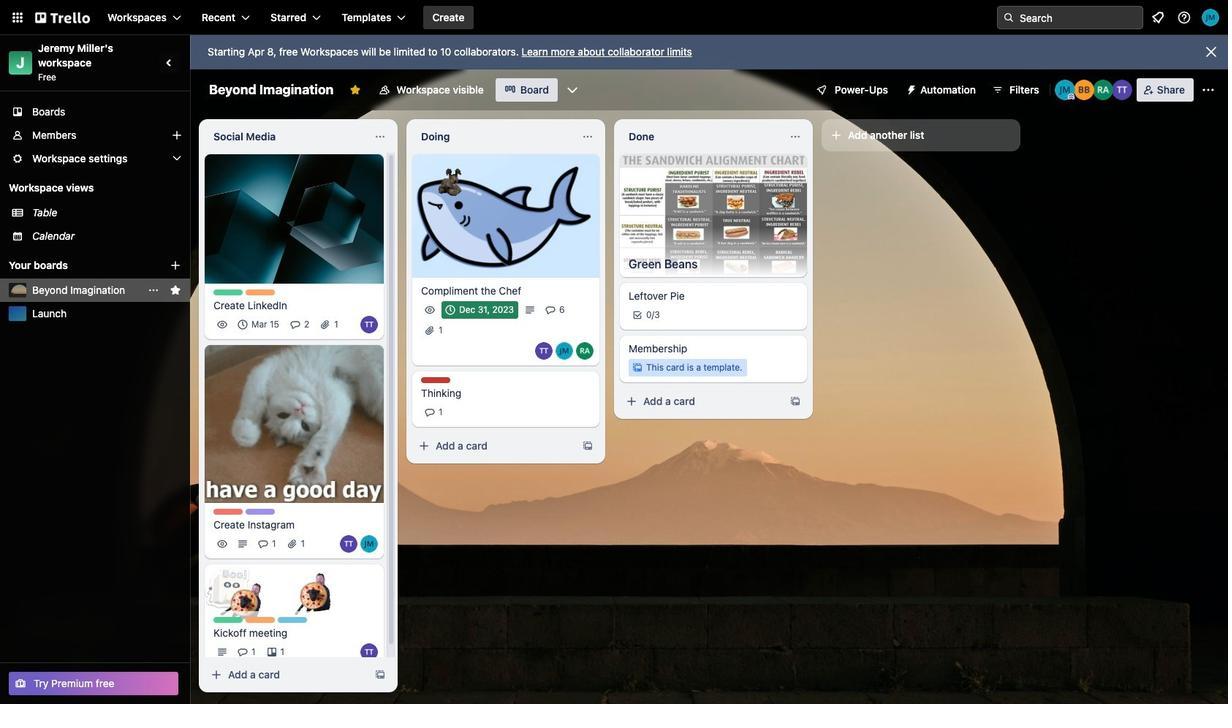Task type: locate. For each thing, give the bounding box(es) containing it.
https://media3.giphy.com/media/uzbc1merae75kv3oqd/100w.gif?cid=ad960664cgd8q560jl16i4tqsq6qk30rgh2t6st4j6ihzo35&ep=v1_stickers_search&rid=100w.gif&ct=s image
[[284, 563, 337, 616], [216, 568, 271, 623]]

0 vertical spatial ruby anderson (rubyanderson7) image
[[1093, 80, 1114, 100]]

terry turtle (terryturtle) image
[[1112, 80, 1133, 100], [535, 342, 553, 360], [340, 535, 358, 553], [361, 644, 378, 661]]

https://media3.giphy.com/media/uzbc1merae75kv3oqd/100w.gif?cid=ad960664cgd8q560jl16i4tqsq6qk30rgh2t6st4j6ihzo35&ep=v1_stickers_search&rid=100w.gif&ct=s image left color: sky, title: "sparkling" element
[[216, 568, 271, 623]]

1 color: orange, title: none image from the top
[[246, 289, 275, 295]]

None checkbox
[[234, 316, 284, 333]]

your boards with 2 items element
[[9, 257, 148, 274]]

color: orange, title: none image right color: green, title: none image
[[246, 289, 275, 295]]

2 horizontal spatial jeremy miller (jeremymiller198) image
[[1202, 9, 1220, 26]]

0 horizontal spatial ruby anderson (rubyanderson7) image
[[576, 342, 594, 360]]

1 vertical spatial ruby anderson (rubyanderson7) image
[[576, 342, 594, 360]]

board actions menu image
[[148, 285, 159, 296]]

2 color: orange, title: none image from the top
[[246, 617, 275, 623]]

0 vertical spatial color: orange, title: none image
[[246, 289, 275, 295]]

1 vertical spatial color: orange, title: none image
[[246, 617, 275, 623]]

color: green, title: none image
[[214, 289, 243, 295]]

add board image
[[170, 260, 181, 271]]

Search field
[[1015, 7, 1143, 29]]

0 notifications image
[[1150, 9, 1167, 26]]

jeremy miller (jeremymiller198) image
[[1202, 9, 1220, 26], [1055, 80, 1076, 100], [361, 535, 378, 553]]

None text field
[[413, 125, 576, 148], [620, 125, 784, 148], [413, 125, 576, 148], [620, 125, 784, 148]]

None text field
[[205, 125, 369, 148]]

0 vertical spatial jeremy miller (jeremymiller198) image
[[1202, 9, 1220, 26]]

create from template… image
[[582, 440, 594, 452], [374, 669, 386, 681]]

primary element
[[0, 0, 1229, 35]]

1 horizontal spatial create from template… image
[[582, 440, 594, 452]]

color: orange, title: none image
[[246, 289, 275, 295], [246, 617, 275, 623]]

0 horizontal spatial create from template… image
[[374, 669, 386, 681]]

https://media3.giphy.com/media/uzbc1merae75kv3oqd/100w.gif?cid=ad960664cgd8q560jl16i4tqsq6qk30rgh2t6st4j6ihzo35&ep=v1_stickers_search&rid=100w.gif&ct=s image up color: sky, title: "sparkling" element
[[284, 563, 337, 616]]

open information menu image
[[1178, 10, 1192, 25]]

ruby anderson (rubyanderson7) image
[[1093, 80, 1114, 100], [576, 342, 594, 360]]

terry turtle (terryturtle) image
[[361, 316, 378, 333]]

1 horizontal spatial jeremy miller (jeremymiller198) image
[[1055, 80, 1076, 100]]

0 horizontal spatial jeremy miller (jeremymiller198) image
[[361, 535, 378, 553]]

color: orange, title: none image left color: sky, title: "sparkling" element
[[246, 617, 275, 623]]

color: orange, title: none image for color: green, title: none image
[[246, 289, 275, 295]]

ruby anderson (rubyanderson7) image for jeremy miller (jeremymiller198) image
[[576, 342, 594, 360]]

0 horizontal spatial https://media3.giphy.com/media/uzbc1merae75kv3oqd/100w.gif?cid=ad960664cgd8q560jl16i4tqsq6qk30rgh2t6st4j6ihzo35&ep=v1_stickers_search&rid=100w.gif&ct=s image
[[216, 568, 271, 623]]

Board name text field
[[202, 78, 341, 102]]

1 horizontal spatial ruby anderson (rubyanderson7) image
[[1093, 80, 1114, 100]]

workspace navigation collapse icon image
[[159, 53, 180, 73]]

ruby anderson (rubyanderson7) image right jeremy miller (jeremymiller198) image
[[576, 342, 594, 360]]

None checkbox
[[442, 301, 519, 319]]

ruby anderson (rubyanderson7) image right this member is an admin of this board. image
[[1093, 80, 1114, 100]]



Task type: describe. For each thing, give the bounding box(es) containing it.
ruby anderson (rubyanderson7) image for bob builder (bobbuilder40) image
[[1093, 80, 1114, 100]]

1 vertical spatial create from template… image
[[374, 669, 386, 681]]

2 vertical spatial jeremy miller (jeremymiller198) image
[[361, 535, 378, 553]]

customize views image
[[565, 83, 580, 97]]

jeremy miller (jeremymiller198) image
[[556, 342, 573, 360]]

color: sky, title: "sparkling" element
[[278, 617, 307, 623]]

show menu image
[[1202, 83, 1216, 97]]

https://media1.giphy.com/media/3ov9jucrjra1ggg9vu/100w.gif?cid=ad960664cgd8q560jl16i4tqsq6qk30rgh2t6st4j6ihzo35&ep=v1_stickers_search&rid=100w.gif&ct=s image
[[430, 154, 479, 202]]

color: bold red, title: "thoughts" element
[[421, 377, 451, 383]]

1 horizontal spatial https://media3.giphy.com/media/uzbc1merae75kv3oqd/100w.gif?cid=ad960664cgd8q560jl16i4tqsq6qk30rgh2t6st4j6ihzo35&ep=v1_stickers_search&rid=100w.gif&ct=s image
[[284, 563, 337, 616]]

color: orange, title: none image for color: green, title: none icon
[[246, 617, 275, 623]]

color: purple, title: none image
[[246, 509, 275, 515]]

1 vertical spatial jeremy miller (jeremymiller198) image
[[1055, 80, 1076, 100]]

color: red, title: none image
[[214, 509, 243, 515]]

sm image
[[900, 78, 921, 99]]

color: green, title: none image
[[214, 617, 243, 623]]

back to home image
[[35, 6, 90, 29]]

starred icon image
[[170, 285, 181, 296]]

create from template… image
[[790, 396, 802, 408]]

search image
[[1004, 12, 1015, 23]]

bob builder (bobbuilder40) image
[[1074, 80, 1095, 100]]

pete ghost image
[[204, 565, 251, 612]]

this member is an admin of this board. image
[[1068, 94, 1075, 100]]

star or unstar board image
[[350, 84, 362, 96]]

0 vertical spatial create from template… image
[[582, 440, 594, 452]]



Task type: vqa. For each thing, say whether or not it's contained in the screenshot.
option
yes



